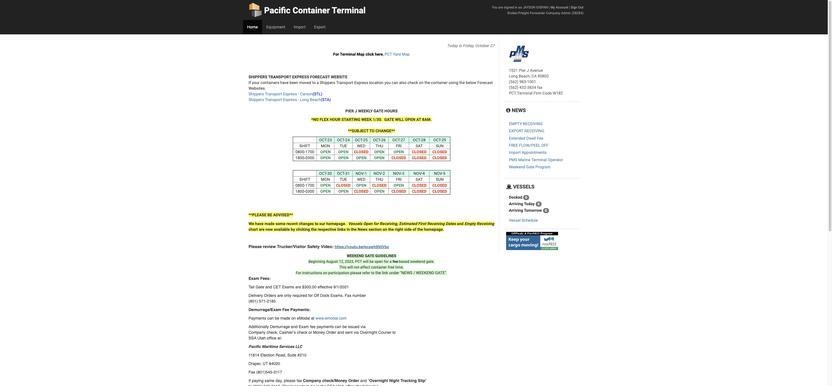 Task type: describe. For each thing, give the bounding box(es) containing it.
the right links
[[351, 227, 357, 232]]

oct- for 28
[[413, 138, 421, 142]]

**subject to change**
[[348, 129, 395, 133]]

fee inside additionally demurrage and exam fee payments can be issued via company check, cashier's check or money order and sent via overnight courier to ssa utah office at:
[[310, 325, 316, 329]]

check,
[[267, 330, 278, 335]]

terminal inside empty receiving export receiving extended dwell fee free flow/peel off import appointments pms marine terminal operator weekend gate program
[[532, 158, 547, 162]]

the down changes
[[311, 227, 317, 232]]

oct- for 31
[[337, 171, 345, 176]]

clicking
[[296, 227, 310, 232]]

beach
[[310, 97, 321, 102]]

pier j weekly gate hours
[[346, 109, 398, 113]]

exam inside weekend gate guidelines beginning august 12, 2023, pct will be open for a fee -based weekend gate. this will not affect container free time. for instructions on participation please refer to the link under "news / weekend gate". exam fees:
[[249, 276, 259, 281]]

thu for 26
[[376, 144, 383, 148]]

fax inside delivery orders are only required for off dock exams. fax number (801) 571-2185
[[345, 293, 352, 298]]

weekend gate program link
[[509, 165, 551, 169]]

code
[[543, 91, 552, 95]]

empty receiving export receiving extended dwell fee free flow/peel off import appointments pms marine terminal operator weekend gate program
[[509, 122, 563, 169]]

as
[[519, 5, 522, 9]]

fri for 3
[[396, 177, 402, 182]]

on inside "shippers transport express forecast website if your containers have been moved to a shippers transport express location you can also check on the container using the below forecast websites. shippers transport express - carson (stl) shippers transport express - long beach (sta)"
[[419, 80, 424, 85]]

slip
[[418, 379, 425, 383]]

pacific for pacific maritime services llc
[[249, 344, 261, 349]]

1 vertical spatial express
[[283, 92, 297, 96]]

9/1/2021
[[334, 285, 349, 289]]

today inside docked 0 arriving today 0 arriving tomorrow 0
[[524, 202, 535, 206]]

only
[[284, 293, 292, 298]]

and left the "
[[360, 379, 367, 383]]

vessels for vessels
[[512, 184, 535, 190]]

"
[[425, 379, 427, 383]]

payments
[[317, 325, 334, 329]]

home button
[[243, 20, 262, 34]]

1 vertical spatial have
[[255, 221, 264, 226]]

order inside additionally demurrage and exam fee payments can be issued via company check, cashier's check or money order and sent via overnight courier to ssa utah office at:
[[326, 330, 336, 335]]

and left sent
[[338, 330, 344, 335]]

2 vertical spatial shippers
[[249, 97, 264, 102]]

on inside the vessels open for receiving , estimated first receiving dates and empty receiving chart are now available by clicking the respective links in the news section on the right side of the homepage.
[[383, 227, 387, 232]]

pacific container terminal link
[[249, 0, 366, 20]]

1001
[[527, 80, 536, 84]]

not
[[354, 265, 360, 269]]

forwarder
[[530, 11, 545, 15]]

2 vertical spatial express
[[283, 97, 297, 102]]

oct- for 27
[[393, 138, 401, 142]]

1 horizontal spatial will
[[363, 259, 369, 264]]

office
[[267, 336, 277, 340]]

nov-2
[[374, 171, 385, 176]]

right
[[395, 227, 403, 232]]

suite
[[288, 353, 297, 358]]

2 arriving from the top
[[509, 208, 523, 213]]

pier
[[346, 109, 354, 113]]

refer
[[363, 271, 370, 275]]

import inside popup button
[[294, 25, 306, 29]]

432-
[[520, 85, 527, 90]]

pct for weekend gate guidelines beginning august 12, 2023, pct will be open for a fee -based weekend gate. this will not affect container free time. for instructions on participation please refer to the link under "news / weekend gate". exam fees:
[[355, 259, 362, 264]]

0 vertical spatial -
[[298, 92, 299, 96]]

moved
[[299, 80, 311, 85]]

0 vertical spatial express
[[354, 80, 368, 85]]

0 horizontal spatial today
[[447, 43, 458, 48]]

nov- for 1
[[356, 171, 365, 176]]

weekend
[[509, 165, 525, 169]]

please inside weekend gate guidelines beginning august 12, 2023, pct will be open for a fee -based weekend gate. this will not affect container free time. for instructions on participation please refer to the link under "news / weekend gate". exam fees:
[[351, 271, 362, 275]]

1 vertical spatial receiving
[[525, 129, 545, 133]]

w182
[[553, 91, 563, 95]]

11814
[[249, 353, 259, 358]]

to inside additionally demurrage and exam fee payments can be issued via company check, cashier's check or money order and sent via overnight courier to ssa utah office at:
[[393, 330, 396, 335]]

fee inside weekend gate guidelines beginning august 12, 2023, pct will be open for a fee -based weekend gate. this will not affect container free time. for instructions on participation please refer to the link under "news / weekend gate". exam fees:
[[393, 259, 398, 264]]

2023,
[[345, 259, 354, 264]]

the left right
[[388, 227, 394, 232]]

change**
[[376, 129, 395, 133]]

1 vertical spatial 0
[[538, 202, 540, 206]]

1 vertical spatial gate
[[384, 117, 394, 122]]

operator
[[548, 158, 563, 162]]

0 horizontal spatial via
[[354, 330, 359, 335]]

to inside "shippers transport express forecast website if your containers have been moved to a shippers transport express location you can also check on the container using the below forecast websites. shippers transport express - carson (stl) shippers transport express - long beach (sta)"
[[312, 80, 316, 85]]

signed
[[504, 5, 514, 9]]

llc
[[295, 344, 302, 349]]

a inside weekend gate guidelines beginning august 12, 2023, pct will be open for a fee -based weekend gate. this will not affect container free time. for instructions on participation please refer to the link under "news / weekend gate". exam fees:
[[390, 259, 392, 264]]

oct-29
[[434, 138, 446, 142]]

you
[[492, 5, 498, 9]]

983-
[[520, 80, 527, 84]]

account
[[556, 5, 569, 9]]

by
[[291, 227, 295, 232]]

dates
[[446, 221, 456, 226]]

trucker/visitor
[[277, 245, 306, 249]]

, inside the vessels open for receiving , estimated first receiving dates and empty receiving chart are now available by clicking the respective links in the news section on the right side of the homepage.
[[397, 221, 398, 226]]

vessel schedule link
[[509, 218, 538, 223]]

2 map from the left
[[402, 52, 410, 57]]

0 horizontal spatial fee
[[282, 308, 289, 312]]

first
[[418, 221, 426, 226]]

be inside weekend gate guidelines beginning august 12, 2023, pct will be open for a fee -based weekend gate. this will not affect container free time. for instructions on participation please refer to the link under "news / weekend gate". exam fees:
[[370, 259, 374, 264]]

shift for oct-23
[[300, 144, 310, 148]]

0 vertical spatial receiving
[[523, 122, 543, 126]]

0 vertical spatial homepage.
[[326, 221, 346, 226]]

we have made some recent changes to our homepage.
[[249, 221, 346, 226]]

23
[[328, 138, 332, 142]]

flow/peel
[[519, 143, 541, 148]]

0300 for oct-30
[[306, 189, 314, 194]]

the right of
[[418, 227, 423, 232]]

empty
[[509, 122, 522, 126]]

check inside additionally demurrage and exam fee payments can be issued via company check, cashier's check or money order and sent via overnight courier to ssa utah office at:
[[297, 330, 308, 335]]

export receiving link
[[509, 129, 545, 133]]

here
[[375, 52, 383, 57]]

tail gate and cet exams are $300.00 effective 9/1/2021
[[249, 285, 349, 289]]

nov- for 2
[[374, 171, 383, 176]]

for inside weekend gate guidelines beginning august 12, 2023, pct will be open for a fee -based weekend gate. this will not affect container free time. for instructions on participation please refer to the link under "news / weekend gate". exam fees:
[[296, 271, 301, 275]]

oct-30
[[319, 171, 332, 176]]

beach,
[[519, 74, 531, 78]]

news inside the vessels open for receiving , estimated first receiving dates and empty receiving chart are now available by clicking the respective links in the news section on the right side of the homepage.
[[358, 227, 368, 232]]

to inside weekend gate guidelines beginning august 12, 2023, pct will be open for a fee -based weekend gate. this will not affect container free time. for instructions on participation please refer to the link under "news / weekend gate". exam fees:
[[371, 271, 375, 275]]

appointments
[[522, 150, 547, 155]]

thu for 2
[[376, 177, 383, 182]]

0 vertical spatial transport
[[336, 80, 354, 85]]

a inside "shippers transport express forecast website if your containers have been moved to a shippers transport express location you can also check on the container using the below forecast websites. shippers transport express - carson (stl) shippers transport express - long beach (sta)"
[[317, 80, 319, 85]]

pierpass image
[[506, 232, 558, 250]]

are inside delivery orders are only required for off dock exams. fax number (801) 571-2185
[[277, 293, 283, 298]]

advised**
[[273, 213, 293, 217]]

1 vertical spatial order
[[349, 379, 359, 383]]

fax (801)545-3117
[[249, 370, 282, 375]]

2 (562) from the top
[[509, 85, 519, 90]]

to left our
[[315, 221, 319, 226]]

0800-1700 for oct-23
[[296, 150, 314, 154]]

oct-24
[[337, 138, 350, 142]]

29
[[442, 138, 446, 142]]

hour
[[330, 117, 341, 122]]

are inside you are signed in as jayson gispan | my account | sign out broker/freight forwarder company admin (38284)
[[499, 5, 503, 9]]

and left cet
[[265, 285, 272, 289]]

"news
[[400, 271, 413, 275]]

1 map from the left
[[357, 52, 365, 57]]

1 vertical spatial transport
[[265, 92, 282, 96]]

today is friday, october 27
[[447, 43, 495, 48]]

paying
[[252, 379, 264, 383]]

on inside weekend gate guidelines beginning august 12, 2023, pct will be open for a fee -based weekend gate. this will not affect container free time. for instructions on participation please refer to the link under "news / weekend gate". exam fees:
[[323, 271, 327, 275]]

1 vertical spatial -
[[298, 97, 299, 102]]

additionally
[[249, 325, 269, 329]]

pacific maritime services llc
[[249, 344, 302, 349]]

0 horizontal spatial 27
[[401, 138, 405, 142]]

your
[[252, 80, 260, 85]]

ca
[[532, 74, 537, 78]]

sat for 28
[[416, 144, 423, 148]]

issued
[[348, 325, 360, 329]]

tue for 31
[[340, 177, 347, 182]]

2 horizontal spatial 0
[[545, 209, 547, 213]]

oct- for 26
[[373, 138, 381, 142]]

vessel
[[509, 218, 521, 223]]

0 vertical spatial weekend
[[347, 254, 364, 258]]

sign
[[571, 5, 578, 9]]

1 horizontal spatial for
[[333, 52, 339, 57]]

5
[[443, 171, 446, 176]]

container inside weekend gate guidelines beginning august 12, 2023, pct will be open for a fee -based weekend gate. this will not affect container free time. for instructions on participation please refer to the link under "news / weekend gate". exam fees:
[[371, 265, 387, 269]]

fax inside 1521 pier j avenue long beach, ca 90802 (562) 983-1001 (562) 432-3834 fax pct terminal firm code w182
[[537, 85, 543, 90]]

gispan
[[536, 5, 548, 9]]

terminal inside 1521 pier j avenue long beach, ca 90802 (562) 983-1001 (562) 432-3834 fax pct terminal firm code w182
[[517, 91, 533, 95]]

road,
[[276, 353, 286, 358]]

1800-0300 for oct-23
[[296, 156, 314, 160]]

1 | from the left
[[549, 5, 550, 9]]

oct-25
[[355, 138, 368, 142]]

0800- for oct-23
[[296, 150, 306, 154]]

friday,
[[463, 43, 474, 48]]

1 horizontal spatial via
[[361, 325, 366, 329]]

extended dwell fee link
[[509, 136, 544, 140]]

pacific container terminal image
[[509, 46, 529, 62]]

check/money
[[322, 379, 347, 383]]

0 horizontal spatial will
[[348, 265, 353, 269]]

off
[[314, 293, 319, 298]]

oct- for 23
[[319, 138, 328, 142]]

are inside the vessels open for receiving , estimated first receiving dates and empty receiving chart are now available by clicking the respective links in the news section on the right side of the homepage.
[[259, 227, 265, 232]]

available
[[274, 227, 290, 232]]

fee inside empty receiving export receiving extended dwell fee free flow/peel off import appointments pms marine terminal operator weekend gate program
[[537, 136, 544, 140]]

out
[[579, 5, 584, 9]]

off
[[542, 143, 549, 148]]

in inside you are signed in as jayson gispan | my account | sign out broker/freight forwarder company admin (38284)
[[515, 5, 518, 9]]

0 vertical spatial news
[[511, 107, 526, 113]]

for inside weekend gate guidelines beginning august 12, 2023, pct will be open for a fee -based weekend gate. this will not affect container free time. for instructions on participation please refer to the link under "news / weekend gate". exam fees:
[[384, 259, 389, 264]]

are up required
[[295, 285, 301, 289]]

safety
[[307, 245, 320, 249]]

mon for 30
[[321, 177, 330, 182]]

in inside the vessels open for receiving , estimated first receiving dates and empty receiving chart are now available by clicking the respective links in the news section on the right side of the homepage.
[[347, 227, 350, 232]]

0 horizontal spatial ,
[[383, 52, 384, 57]]

2 | from the left
[[569, 5, 570, 9]]

side
[[404, 227, 412, 232]]

containers
[[261, 80, 279, 85]]

pct inside 1521 pier j avenue long beach, ca 90802 (562) 983-1001 (562) 432-3834 fax pct terminal firm code w182
[[509, 91, 517, 95]]



Task type: vqa. For each thing, say whether or not it's contained in the screenshot.


Task type: locate. For each thing, give the bounding box(es) containing it.
check right also
[[408, 80, 418, 85]]

2 receiving from the left
[[427, 221, 445, 226]]

homepage. up links
[[326, 221, 346, 226]]

our
[[319, 221, 325, 226]]

pacific
[[264, 5, 291, 15], [249, 344, 261, 349]]

1 vertical spatial 27
[[401, 138, 405, 142]]

shift for oct-30
[[300, 177, 310, 182]]

at
[[417, 117, 421, 122]]

0 vertical spatial have
[[280, 80, 289, 85]]

receiving
[[380, 221, 397, 226], [427, 221, 445, 226], [477, 221, 495, 226]]

1 vertical spatial arriving
[[509, 208, 523, 213]]

weekly
[[358, 109, 373, 113]]

oct- for 24
[[337, 138, 345, 142]]

homepage. inside the vessels open for receiving , estimated first receiving dates and empty receiving chart are now available by clicking the respective links in the news section on the right side of the homepage.
[[424, 227, 444, 232]]

and
[[457, 221, 464, 226], [265, 285, 272, 289], [291, 325, 298, 329], [338, 330, 344, 335], [360, 379, 367, 383]]

some
[[276, 221, 286, 226]]

tue down oct-31
[[340, 177, 347, 182]]

payments:
[[290, 308, 311, 312]]

1700 for oct-23
[[306, 150, 314, 154]]

0 horizontal spatial can
[[267, 316, 274, 321]]

on left emodal
[[292, 316, 296, 321]]

2 vertical spatial for
[[308, 293, 313, 298]]

2 1700 from the top
[[306, 183, 314, 188]]

money
[[313, 330, 325, 335]]

fri down oct-27 on the left top of the page
[[396, 144, 402, 148]]

nov- right 1
[[374, 171, 383, 176]]

0 vertical spatial via
[[361, 325, 366, 329]]

pct inside weekend gate guidelines beginning august 12, 2023, pct will be open for a fee -based weekend gate. this will not affect container free time. for instructions on participation please refer to the link under "news / weekend gate". exam fees:
[[355, 259, 362, 264]]

1 vertical spatial 1800-
[[296, 189, 306, 194]]

info circle image
[[506, 108, 511, 113]]

0 vertical spatial gate
[[374, 109, 384, 113]]

flex
[[320, 117, 329, 122]]

1 vertical spatial mon
[[321, 177, 330, 182]]

0 vertical spatial be
[[370, 259, 374, 264]]

0 vertical spatial vessels
[[512, 184, 535, 190]]

nov- right 31
[[356, 171, 365, 176]]

via
[[361, 325, 366, 329], [354, 330, 359, 335]]

guidelines
[[375, 254, 396, 258]]

additionally demurrage and exam fee payments can be issued via company check, cashier's check or money order and sent via overnight courier to ssa utah office at:
[[249, 325, 396, 340]]

0 horizontal spatial 0
[[526, 196, 528, 200]]

pct for for terminal map click here , pct yard map
[[385, 52, 392, 57]]

0 vertical spatial (562)
[[509, 80, 519, 84]]

long inside 1521 pier j avenue long beach, ca 90802 (562) 983-1001 (562) 432-3834 fax pct terminal firm code w182
[[509, 74, 518, 78]]

1 horizontal spatial today
[[524, 202, 535, 206]]

1 vertical spatial 1700
[[306, 183, 314, 188]]

1 vertical spatial 0800-
[[296, 183, 306, 188]]

can right you
[[392, 80, 398, 85]]

company down my at the right of the page
[[546, 11, 561, 15]]

overnight left courier
[[360, 330, 377, 335]]

1800- for oct-23
[[296, 156, 306, 160]]

have down transport
[[280, 80, 289, 85]]

0 vertical spatial pacific
[[264, 5, 291, 15]]

fee up free
[[393, 259, 398, 264]]

in
[[515, 5, 518, 9], [347, 227, 350, 232]]

tue down the oct-24
[[340, 144, 347, 148]]

be inside additionally demurrage and exam fee payments can be issued via company check, cashier's check or money order and sent via overnight courier to ssa utah office at:
[[343, 325, 347, 329]]

1 vertical spatial long
[[300, 97, 309, 102]]

oct- for 29
[[434, 138, 442, 142]]

express up shippers transport express - long beach link
[[283, 92, 297, 96]]

sun for 29
[[436, 144, 444, 148]]

receiving right first
[[427, 221, 445, 226]]

0 horizontal spatial exam
[[249, 276, 259, 281]]

the right using
[[459, 80, 465, 85]]

program
[[536, 165, 551, 169]]

docked 0 arriving today 0 arriving tomorrow 0
[[509, 195, 547, 213]]

fees:
[[260, 276, 271, 281]]

1 wed from the top
[[357, 144, 366, 148]]

please right day,
[[284, 379, 296, 383]]

overnight inside additionally demurrage and exam fee payments can be issued via company check, cashier's check or money order and sent via overnight courier to ssa utah office at:
[[360, 330, 377, 335]]

below
[[466, 80, 477, 85]]

will
[[395, 117, 404, 122]]

for
[[333, 52, 339, 57], [296, 271, 301, 275]]

|
[[549, 5, 550, 9], [569, 5, 570, 9]]

free
[[388, 265, 395, 269]]

1 0800- from the top
[[296, 150, 306, 154]]

0 vertical spatial fax
[[537, 85, 543, 90]]

0 horizontal spatial for
[[296, 271, 301, 275]]

, right click
[[383, 52, 384, 57]]

oct- left the oct-24
[[319, 138, 328, 142]]

1 vertical spatial shippers
[[249, 92, 264, 96]]

cashier's
[[279, 330, 296, 335]]

2 vertical spatial -
[[398, 259, 399, 264]]

for up section
[[374, 221, 379, 226]]

2 sun from the top
[[436, 177, 444, 182]]

exam inside additionally demurrage and exam fee payments can be issued via company check, cashier's check or money order and sent via overnight courier to ssa utah office at:
[[299, 325, 309, 329]]

nov- right 3
[[414, 171, 423, 176]]

1 horizontal spatial fax
[[345, 293, 352, 298]]

1 1800-0300 from the top
[[296, 156, 314, 160]]

fax right day,
[[297, 379, 302, 383]]

container inside "shippers transport express forecast website if your containers have been moved to a shippers transport express location you can also check on the container using the below forecast websites. shippers transport express - carson (stl) shippers transport express - long beach (sta)"
[[431, 80, 448, 85]]

0 vertical spatial mon
[[321, 144, 330, 148]]

0 horizontal spatial please
[[284, 379, 296, 383]]

0 vertical spatial container
[[431, 80, 448, 85]]

1800- for oct-30
[[296, 189, 306, 194]]

0 horizontal spatial receiving
[[380, 221, 397, 226]]

2 nov- from the left
[[374, 171, 383, 176]]

gate inside empty receiving export receiving extended dwell fee free flow/peel off import appointments pms marine terminal operator weekend gate program
[[526, 165, 535, 169]]

5 nov- from the left
[[434, 171, 443, 176]]

1800-0300 for oct-30
[[296, 189, 314, 194]]

wed for 1
[[357, 177, 366, 182]]

gate inside weekend gate guidelines beginning august 12, 2023, pct will be open for a fee -based weekend gate. this will not affect container free time. for instructions on participation please refer to the link under "news / weekend gate". exam fees:
[[365, 254, 374, 258]]

container left using
[[431, 80, 448, 85]]

wed for 25
[[357, 144, 366, 148]]

1 horizontal spatial fee
[[393, 259, 398, 264]]

news down open
[[358, 227, 368, 232]]

nov- for 5
[[434, 171, 443, 176]]

oct- right 26
[[393, 138, 401, 142]]

check left or
[[297, 330, 308, 335]]

been
[[290, 80, 298, 85]]

shippers
[[320, 80, 335, 85], [249, 92, 264, 96], [249, 97, 264, 102]]

2 thu from the top
[[376, 177, 383, 182]]

1 vertical spatial fee
[[310, 325, 316, 329]]

weekend up 2023,
[[347, 254, 364, 258]]

1 horizontal spatial pct
[[385, 52, 392, 57]]

are
[[499, 5, 503, 9], [259, 227, 265, 232], [295, 285, 301, 289], [277, 293, 283, 298]]

avenue
[[530, 68, 543, 73]]

pms marine terminal operator link
[[509, 158, 563, 162]]

to down forecast
[[312, 80, 316, 85]]

0 vertical spatial tue
[[340, 144, 347, 148]]

1 vertical spatial (562)
[[509, 85, 519, 90]]

please
[[351, 271, 362, 275], [284, 379, 296, 383]]

pacific up equipment popup button
[[264, 5, 291, 15]]

0 vertical spatial company
[[546, 11, 561, 15]]

homepage. down first
[[424, 227, 444, 232]]

- left carson
[[298, 92, 299, 96]]

0 horizontal spatial vessels
[[348, 221, 362, 226]]

1 vertical spatial fax
[[249, 370, 255, 375]]

https://youtu.be/ocswh950vbc
[[335, 245, 389, 249]]

are left only
[[277, 293, 283, 298]]

news up empty
[[511, 107, 526, 113]]

ship image
[[506, 184, 512, 189]]

vessels for vessels open for receiving , estimated first receiving dates and empty receiving chart are now available by clicking the respective links in the news section on the right side of the homepage.
[[348, 221, 362, 226]]

1 vertical spatial for
[[296, 271, 301, 275]]

3 receiving from the left
[[477, 221, 495, 226]]

instructions
[[302, 271, 322, 275]]

fee up or
[[310, 325, 316, 329]]

1 sun from the top
[[436, 144, 444, 148]]

mon for 23
[[321, 144, 330, 148]]

0 vertical spatial can
[[392, 80, 398, 85]]

fee up the off
[[537, 136, 544, 140]]

vessels inside the vessels open for receiving , estimated first receiving dates and empty receiving chart are now available by clicking the respective links in the news section on the right side of the homepage.
[[348, 221, 362, 226]]

1 arriving from the top
[[509, 202, 523, 206]]

0 horizontal spatial fax
[[249, 370, 255, 375]]

1 0800-1700 from the top
[[296, 150, 314, 154]]

0 vertical spatial thu
[[376, 144, 383, 148]]

will
[[363, 259, 369, 264], [348, 265, 353, 269]]

we
[[249, 221, 254, 226]]

1 tue from the top
[[340, 144, 347, 148]]

oct- left oct-31
[[319, 171, 328, 176]]

| left my at the right of the page
[[549, 5, 550, 9]]

pacific up 11814
[[249, 344, 261, 349]]

websites.
[[249, 86, 266, 91]]

(562)
[[509, 80, 519, 84], [509, 85, 519, 90]]

pacific for pacific container terminal
[[264, 5, 291, 15]]

or
[[309, 330, 312, 335]]

jayson
[[523, 5, 536, 9]]

for left instructions
[[296, 271, 301, 275]]

**please
[[249, 213, 267, 217]]

1 if from the top
[[249, 80, 251, 85]]

container down the open
[[371, 265, 387, 269]]

- up the time. on the bottom of page
[[398, 259, 399, 264]]

3 nov- from the left
[[393, 171, 402, 176]]

1 vertical spatial overnight
[[370, 379, 388, 383]]

0300 for oct-23
[[306, 156, 314, 160]]

0 vertical spatial for
[[333, 52, 339, 57]]

export
[[314, 25, 326, 29]]

1 horizontal spatial map
[[402, 52, 410, 57]]

free flow/peel off link
[[509, 143, 549, 148]]

1 vertical spatial a
[[390, 259, 392, 264]]

2 0800- from the top
[[296, 183, 306, 188]]

2 vertical spatial can
[[335, 325, 342, 329]]

fax down 9/1/2021
[[345, 293, 352, 298]]

can down demurrage/exam
[[267, 316, 274, 321]]

orders
[[264, 293, 276, 298]]

if left the paying
[[249, 379, 251, 383]]

,
[[383, 52, 384, 57], [397, 221, 398, 226]]

oct- for 25
[[355, 138, 363, 142]]

1 horizontal spatial pacific
[[264, 5, 291, 15]]

demurrage/exam
[[249, 308, 281, 312]]

(562) left 432-
[[509, 85, 519, 90]]

2 0300 from the top
[[306, 189, 314, 194]]

gate down pms marine terminal operator link
[[526, 165, 535, 169]]

gate up *no flex hour starting week 1/30.  gate will open at 8am.
[[374, 109, 384, 113]]

0 horizontal spatial weekend
[[347, 254, 364, 258]]

tomorrow
[[524, 208, 542, 213]]

2 vertical spatial pct
[[355, 259, 362, 264]]

1 vertical spatial pct
[[509, 91, 517, 95]]

gate
[[526, 165, 535, 169], [256, 285, 264, 289]]

1 vertical spatial shift
[[300, 177, 310, 182]]

exams.
[[331, 293, 344, 298]]

be up sent
[[343, 325, 347, 329]]

2 wed from the top
[[357, 177, 366, 182]]

gate".
[[435, 271, 447, 275]]

vessels up docked
[[512, 184, 535, 190]]

dock
[[320, 293, 329, 298]]

map left click
[[357, 52, 365, 57]]

fee
[[537, 136, 544, 140], [282, 308, 289, 312]]

2 0800-1700 from the top
[[296, 183, 314, 188]]

payments can be made on emodal at www.emodal.com
[[249, 316, 347, 321]]

https://youtu.be/ocswh950vbc link
[[335, 245, 389, 249]]

0 horizontal spatial order
[[326, 330, 336, 335]]

1 fri from the top
[[396, 144, 402, 148]]

1 horizontal spatial check
[[408, 80, 418, 85]]

for left off
[[308, 293, 313, 298]]

2 horizontal spatial pct
[[509, 91, 517, 95]]

be made
[[275, 316, 290, 321]]

0 horizontal spatial check
[[297, 330, 308, 335]]

1 horizontal spatial be
[[370, 259, 374, 264]]

shippers transport express forecast website if your containers have been moved to a shippers transport express location you can also check on the container using the below forecast websites. shippers transport express - carson (stl) shippers transport express - long beach (sta)
[[249, 75, 493, 102]]

1 horizontal spatial homepage.
[[424, 227, 444, 232]]

ut
[[263, 361, 268, 366]]

for inside delivery orders are only required for off dock exams. fax number (801) 571-2185
[[308, 293, 313, 298]]

sat for 4
[[416, 177, 423, 182]]

26
[[381, 138, 386, 142]]

1 horizontal spatial import
[[509, 150, 521, 155]]

recent
[[287, 221, 298, 226]]

delivery orders are only required for off dock exams. fax number (801) 571-2185
[[249, 293, 366, 304]]

2185
[[267, 299, 276, 304]]

please down not
[[351, 271, 362, 275]]

company inside you are signed in as jayson gispan | my account | sign out broker/freight forwarder company admin (38284)
[[546, 11, 561, 15]]

are right you
[[499, 5, 503, 9]]

company inside additionally demurrage and exam fee payments can be issued via company check, cashier's check or money order and sent via overnight courier to ssa utah office at:
[[249, 330, 266, 335]]

1 horizontal spatial fee
[[537, 136, 544, 140]]

0 vertical spatial a
[[317, 80, 319, 85]]

0 horizontal spatial j
[[355, 109, 357, 113]]

receiving up right
[[380, 221, 397, 226]]

0800-1700 for oct-30
[[296, 183, 314, 188]]

can inside additionally demurrage and exam fee payments can be issued via company check, cashier's check or money order and sent via overnight courier to ssa utah office at:
[[335, 325, 342, 329]]

1 horizontal spatial news
[[511, 107, 526, 113]]

$300.00
[[302, 285, 317, 289]]

1 horizontal spatial long
[[509, 74, 518, 78]]

receiving up export receiving link
[[523, 122, 543, 126]]

and right dates
[[457, 221, 464, 226]]

import down free
[[509, 150, 521, 155]]

express left the location
[[354, 80, 368, 85]]

j inside 1521 pier j avenue long beach, ca 90802 (562) 983-1001 (562) 432-3834 fax pct terminal firm code w182
[[527, 68, 529, 73]]

2 horizontal spatial receiving
[[477, 221, 495, 226]]

1 horizontal spatial |
[[569, 5, 570, 9]]

1 vertical spatial tue
[[340, 177, 347, 182]]

check inside "shippers transport express forecast website if your containers have been moved to a shippers transport express location you can also check on the container using the below forecast websites. shippers transport express - carson (stl) shippers transport express - long beach (sta)"
[[408, 80, 418, 85]]

tail
[[249, 285, 255, 289]]

0800- for oct-30
[[296, 183, 306, 188]]

company down additionally
[[249, 330, 266, 335]]

empty receiving link
[[509, 122, 543, 126]]

gate right "tail"
[[256, 285, 264, 289]]

mon down oct-23
[[321, 144, 330, 148]]

express down shippers transport express - carson link
[[283, 97, 297, 102]]

weekend right /
[[416, 271, 434, 275]]

are left the now at bottom left
[[259, 227, 265, 232]]

2 sat from the top
[[416, 177, 423, 182]]

1 sat from the top
[[416, 144, 423, 148]]

long inside "shippers transport express forecast website if your containers have been moved to a shippers transport express location you can also check on the container using the below forecast websites. shippers transport express - carson (stl) shippers transport express - long beach (sta)"
[[300, 97, 309, 102]]

terminal
[[332, 5, 366, 15], [340, 52, 356, 57], [517, 91, 533, 95], [532, 158, 547, 162]]

0 horizontal spatial news
[[358, 227, 368, 232]]

2 1800- from the top
[[296, 189, 306, 194]]

2 vertical spatial 0
[[545, 209, 547, 213]]

import inside empty receiving export receiving extended dwell fee free flow/peel off import appointments pms marine terminal operator weekend gate program
[[509, 150, 521, 155]]

pct left yard
[[385, 52, 392, 57]]

participation
[[328, 271, 350, 275]]

exam down emodal
[[299, 325, 309, 329]]

schedule
[[522, 218, 538, 223]]

1 thu from the top
[[376, 144, 383, 148]]

nov- for 3
[[393, 171, 402, 176]]

the right also
[[425, 80, 430, 85]]

2 if from the top
[[249, 379, 251, 383]]

2 vertical spatial company
[[303, 379, 321, 383]]

2 vertical spatial transport
[[265, 97, 282, 102]]

#210
[[298, 353, 307, 358]]

4 nov- from the left
[[414, 171, 423, 176]]

please
[[249, 245, 262, 249]]

1 receiving from the left
[[380, 221, 397, 226]]

nov-
[[356, 171, 365, 176], [374, 171, 383, 176], [393, 171, 402, 176], [414, 171, 423, 176], [434, 171, 443, 176]]

thu down oct-26
[[376, 144, 383, 148]]

1 vertical spatial homepage.
[[424, 227, 444, 232]]

oct- right 23
[[337, 138, 345, 142]]

nov- right 2
[[393, 171, 402, 176]]

nov- right 4
[[434, 171, 443, 176]]

can down www.emodal.com
[[335, 325, 342, 329]]

1 vertical spatial fee
[[282, 308, 289, 312]]

1 (562) from the top
[[509, 80, 519, 84]]

0 vertical spatial import
[[294, 25, 306, 29]]

1 nov- from the left
[[356, 171, 365, 176]]

order down payments
[[326, 330, 336, 335]]

2 mon from the top
[[321, 177, 330, 182]]

a down forecast
[[317, 80, 319, 85]]

1 vertical spatial gate
[[256, 285, 264, 289]]

sun for 5
[[436, 177, 444, 182]]

tue for 24
[[340, 144, 347, 148]]

1700 for oct-30
[[306, 183, 314, 188]]

oct- right 30
[[337, 171, 345, 176]]

84020
[[269, 361, 280, 366]]

1 1700 from the top
[[306, 150, 314, 154]]

1 vertical spatial check
[[297, 330, 308, 335]]

fax up firm
[[537, 85, 543, 90]]

arriving up vessel
[[509, 208, 523, 213]]

nov-3
[[393, 171, 405, 176]]

1 shift from the top
[[300, 144, 310, 148]]

tue
[[340, 144, 347, 148], [340, 177, 347, 182]]

to right refer in the left of the page
[[371, 271, 375, 275]]

0 right docked
[[526, 196, 528, 200]]

1 horizontal spatial company
[[303, 379, 321, 383]]

you
[[385, 80, 391, 85]]

1 horizontal spatial can
[[335, 325, 342, 329]]

2 tue from the top
[[340, 177, 347, 182]]

1 vertical spatial fax
[[297, 379, 302, 383]]

1 0300 from the top
[[306, 156, 314, 160]]

link
[[382, 271, 388, 275]]

gate down hours
[[384, 117, 394, 122]]

0 horizontal spatial long
[[300, 97, 309, 102]]

2 shift from the top
[[300, 177, 310, 182]]

1 1800- from the top
[[296, 156, 306, 160]]

for inside the vessels open for receiving , estimated first receiving dates and empty receiving chart are now available by clicking the respective links in the news section on the right side of the homepage.
[[374, 221, 379, 226]]

0 horizontal spatial for
[[308, 293, 313, 298]]

shippers
[[249, 75, 267, 79]]

4
[[423, 171, 425, 176]]

on right also
[[419, 80, 424, 85]]

gate down the https://youtu.be/ocswh950vbc
[[365, 254, 374, 258]]

have inside "shippers transport express forecast website if your containers have been moved to a shippers transport express location you can also check on the container using the below forecast websites. shippers transport express - carson (stl) shippers transport express - long beach (sta)"
[[280, 80, 289, 85]]

if inside "shippers transport express forecast website if your containers have been moved to a shippers transport express location you can also check on the container using the below forecast websites. shippers transport express - carson (stl) shippers transport express - long beach (sta)"
[[249, 80, 251, 85]]

oct- for 30
[[319, 171, 328, 176]]

1 mon from the top
[[321, 144, 330, 148]]

thu down the nov-2
[[376, 177, 383, 182]]

company left check/money at the bottom
[[303, 379, 321, 383]]

0 vertical spatial 27
[[490, 43, 495, 48]]

1 vertical spatial weekend
[[416, 271, 434, 275]]

oct- down **subject
[[355, 138, 363, 142]]

0 vertical spatial overnight
[[360, 330, 377, 335]]

and up cashier's
[[291, 325, 298, 329]]

order left the "
[[349, 379, 359, 383]]

sat down nov-4
[[416, 177, 423, 182]]

transport down containers
[[265, 92, 282, 96]]

0
[[526, 196, 528, 200], [538, 202, 540, 206], [545, 209, 547, 213]]

nov- for 4
[[414, 171, 423, 176]]

oct-31
[[337, 171, 350, 176]]

receiving
[[523, 122, 543, 126], [525, 129, 545, 133]]

1 vertical spatial thu
[[376, 177, 383, 182]]

draper,
[[249, 361, 262, 366]]

can inside "shippers transport express forecast website if your containers have been moved to a shippers transport express location you can also check on the container using the below forecast websites. shippers transport express - carson (stl) shippers transport express - long beach (sta)"
[[392, 80, 398, 85]]

and inside the vessels open for receiving , estimated first receiving dates and empty receiving chart are now available by clicking the respective links in the news section on the right side of the homepage.
[[457, 221, 464, 226]]

0 horizontal spatial fax
[[297, 379, 302, 383]]

cet
[[273, 285, 281, 289]]

overnight left night
[[370, 379, 388, 383]]

be
[[370, 259, 374, 264], [343, 325, 347, 329]]

- inside weekend gate guidelines beginning august 12, 2023, pct will be open for a fee -based weekend gate. this will not affect container free time. for instructions on participation please refer to the link under "news / weekend gate". exam fees:
[[398, 259, 399, 264]]

2 horizontal spatial for
[[384, 259, 389, 264]]

0 vertical spatial 1800-
[[296, 156, 306, 160]]

www.emodal.com
[[316, 316, 347, 321]]

wed down nov-1
[[357, 177, 366, 182]]

be left the open
[[370, 259, 374, 264]]

0 horizontal spatial have
[[255, 221, 264, 226]]

1 horizontal spatial have
[[280, 80, 289, 85]]

0 vertical spatial 0800-1700
[[296, 150, 314, 154]]

via down issued at left bottom
[[354, 330, 359, 335]]

2 fri from the top
[[396, 177, 402, 182]]

the inside weekend gate guidelines beginning august 12, 2023, pct will be open for a fee -based weekend gate. this will not affect container free time. for instructions on participation please refer to the link under "news / weekend gate". exam fees:
[[376, 271, 381, 275]]

number
[[353, 293, 366, 298]]

oct- right 28
[[434, 138, 442, 142]]

2 1800-0300 from the top
[[296, 189, 314, 194]]

- left beach
[[298, 97, 299, 102]]

fri for 27
[[396, 144, 402, 148]]

0 vertical spatial sun
[[436, 144, 444, 148]]

tracking
[[401, 379, 417, 383]]

1 horizontal spatial 27
[[490, 43, 495, 48]]

0 vertical spatial shippers
[[320, 80, 335, 85]]



